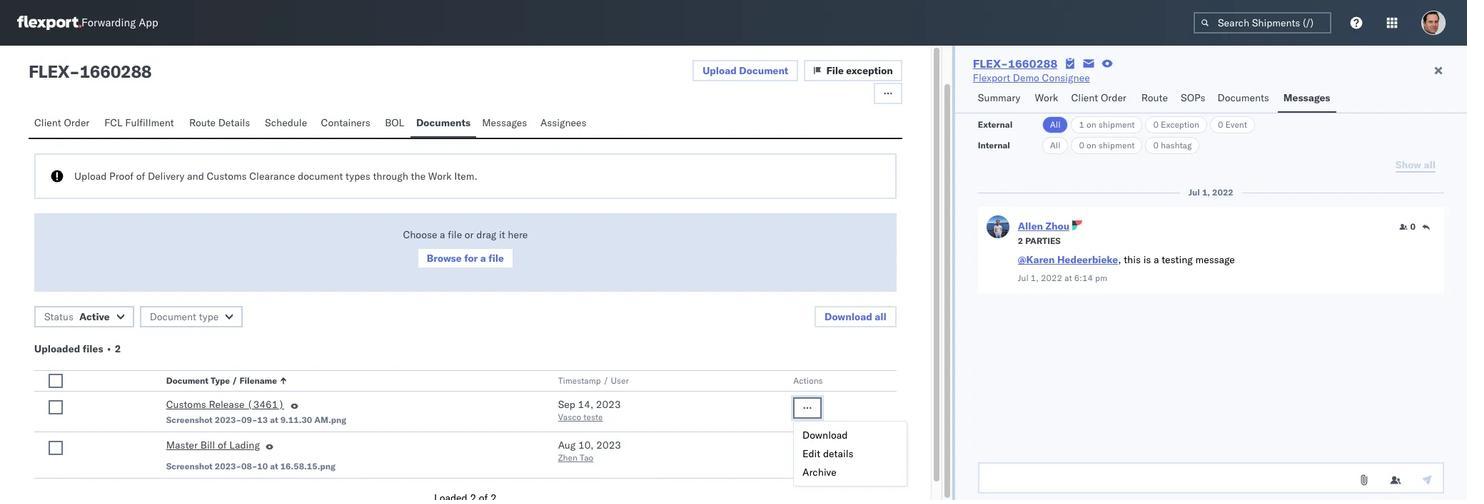 Task type: locate. For each thing, give the bounding box(es) containing it.
0 vertical spatial 2
[[1018, 236, 1023, 246]]

0 vertical spatial file
[[448, 228, 462, 241]]

0 vertical spatial customs
[[207, 170, 247, 183]]

1 all button from the top
[[1042, 116, 1068, 134]]

message
[[1196, 253, 1235, 266]]

jul down @karen
[[1018, 273, 1029, 283]]

client order button left fcl
[[29, 110, 99, 138]]

1 vertical spatial work
[[428, 170, 452, 183]]

2 down allen
[[1018, 236, 1023, 246]]

2023 inside "sep 14, 2023 vasco teste"
[[596, 398, 621, 411]]

all button down work button
[[1042, 137, 1068, 154]]

all button
[[1042, 116, 1068, 134], [1042, 137, 1068, 154]]

screenshot down master
[[166, 461, 213, 472]]

drag
[[476, 228, 496, 241]]

external
[[978, 119, 1013, 130]]

1 horizontal spatial documents
[[1218, 91, 1269, 104]]

2023
[[596, 398, 621, 411], [596, 439, 621, 452]]

0 horizontal spatial documents button
[[410, 110, 476, 138]]

1 vertical spatial file
[[489, 252, 504, 265]]

a right the for
[[480, 252, 486, 265]]

jul down hashtag
[[1189, 187, 1200, 198]]

work button
[[1029, 85, 1066, 113]]

1 on from the top
[[1087, 119, 1096, 130]]

1 horizontal spatial 2022
[[1212, 187, 1234, 198]]

all for 0
[[1050, 140, 1061, 151]]

download for all
[[825, 311, 872, 323]]

order left fcl
[[64, 116, 90, 129]]

1 vertical spatial client
[[34, 116, 61, 129]]

document left file
[[739, 64, 789, 77]]

containers button
[[315, 110, 379, 138]]

at right 10 on the bottom
[[270, 461, 278, 472]]

1 vertical spatial all
[[1050, 140, 1061, 151]]

1, down @karen
[[1031, 273, 1039, 283]]

timestamp / user
[[558, 376, 629, 386]]

upload for upload proof of delivery and customs clearance document types through the work item.
[[74, 170, 107, 183]]

2022 up "message"
[[1212, 187, 1234, 198]]

2 all button from the top
[[1042, 137, 1068, 154]]

1 vertical spatial route
[[189, 116, 216, 129]]

fcl fulfillment
[[104, 116, 174, 129]]

10
[[257, 461, 268, 472]]

1 horizontal spatial customs
[[207, 170, 247, 183]]

shipment down 1 on shipment
[[1099, 140, 1135, 151]]

teste
[[584, 412, 603, 423]]

2023 up teste
[[596, 398, 621, 411]]

internal
[[978, 140, 1010, 151]]

and
[[187, 170, 204, 183]]

1 horizontal spatial jul
[[1189, 187, 1200, 198]]

assignees button
[[535, 110, 595, 138]]

0 horizontal spatial of
[[136, 170, 145, 183]]

pm
[[1095, 273, 1107, 283]]

0 vertical spatial shipment
[[1099, 119, 1135, 130]]

document type
[[150, 311, 219, 323]]

1 / from the left
[[232, 376, 237, 386]]

all
[[1050, 119, 1061, 130], [1050, 140, 1061, 151]]

all button for 1
[[1042, 116, 1068, 134]]

0 horizontal spatial 1,
[[1031, 273, 1039, 283]]

0 horizontal spatial messages
[[482, 116, 527, 129]]

client down flex
[[34, 116, 61, 129]]

2 screenshot from the top
[[166, 461, 213, 472]]

file inside button
[[489, 252, 504, 265]]

2023 inside aug 10, 2023 zhen tao
[[596, 439, 621, 452]]

testing
[[1162, 253, 1193, 266]]

1 screenshot from the top
[[166, 415, 213, 426]]

item.
[[454, 170, 478, 183]]

1 vertical spatial 1,
[[1031, 273, 1039, 283]]

1 vertical spatial all button
[[1042, 137, 1068, 154]]

forwarding
[[81, 16, 136, 30]]

screenshot up master
[[166, 415, 213, 426]]

download up "details"
[[803, 429, 848, 442]]

fulfillment
[[125, 116, 174, 129]]

10,
[[578, 439, 594, 452]]

0 horizontal spatial 1660288
[[80, 61, 152, 82]]

1660288 up flexport demo consignee on the top right
[[1008, 56, 1058, 71]]

of right proof
[[136, 170, 145, 183]]

at for aug 10, 2023
[[270, 461, 278, 472]]

customs left release
[[166, 398, 206, 411]]

details
[[823, 448, 854, 461]]

0 vertical spatial work
[[1035, 91, 1058, 104]]

messages button
[[1278, 85, 1336, 113], [476, 110, 535, 138]]

it
[[499, 228, 505, 241]]

1 horizontal spatial route
[[1141, 91, 1168, 104]]

customs inside "link"
[[166, 398, 206, 411]]

0 horizontal spatial order
[[64, 116, 90, 129]]

0 vertical spatial all
[[1050, 119, 1061, 130]]

client order for the leftmost client order button
[[34, 116, 90, 129]]

1 horizontal spatial upload
[[703, 64, 737, 77]]

1 vertical spatial download
[[803, 429, 848, 442]]

1 vertical spatial customs
[[166, 398, 206, 411]]

a right is
[[1154, 253, 1159, 266]]

or
[[465, 228, 474, 241]]

of for bill
[[218, 439, 227, 452]]

summary button
[[972, 85, 1029, 113]]

document
[[739, 64, 789, 77], [150, 311, 196, 323], [166, 376, 208, 386]]

messages for the rightmost 'messages' button
[[1284, 91, 1331, 104]]

document inside document type button
[[150, 311, 196, 323]]

1 2023- from the top
[[215, 415, 241, 426]]

None text field
[[978, 463, 1444, 494]]

work inside button
[[1035, 91, 1058, 104]]

1660288 down forwarding app
[[80, 61, 152, 82]]

1 horizontal spatial client
[[1071, 91, 1098, 104]]

on down 1 on shipment
[[1087, 140, 1096, 151]]

flex-1660288
[[973, 56, 1058, 71]]

documents button up event
[[1212, 85, 1278, 113]]

0 vertical spatial route
[[1141, 91, 1168, 104]]

route details button
[[183, 110, 259, 138]]

2 parties button
[[1018, 234, 1061, 247]]

client for the leftmost client order button
[[34, 116, 61, 129]]

0 vertical spatial order
[[1101, 91, 1127, 104]]

13
[[257, 415, 268, 426]]

1 vertical spatial on
[[1087, 140, 1096, 151]]

0 vertical spatial 2023
[[596, 398, 621, 411]]

0 horizontal spatial jul
[[1018, 273, 1029, 283]]

route left details
[[189, 116, 216, 129]]

0 vertical spatial documents
[[1218, 91, 1269, 104]]

document for document type
[[150, 311, 196, 323]]

1 horizontal spatial 2
[[1018, 236, 1023, 246]]

screenshot for aug
[[166, 461, 213, 472]]

route inside route button
[[1141, 91, 1168, 104]]

this
[[1124, 253, 1141, 266]]

route inside "route details" button
[[189, 116, 216, 129]]

all left '1'
[[1050, 119, 1061, 130]]

2 shipment from the top
[[1099, 140, 1135, 151]]

0 horizontal spatial customs
[[166, 398, 206, 411]]

1 vertical spatial 2023-
[[215, 461, 241, 472]]

1 vertical spatial shipment
[[1099, 140, 1135, 151]]

1 vertical spatial 2023
[[596, 439, 621, 452]]

0 vertical spatial of
[[136, 170, 145, 183]]

2023- for sep
[[215, 415, 241, 426]]

all button left '1'
[[1042, 116, 1068, 134]]

1 vertical spatial client order
[[34, 116, 90, 129]]

1 horizontal spatial /
[[603, 376, 609, 386]]

download edit details archive
[[803, 429, 854, 479]]

0 horizontal spatial 2022
[[1041, 273, 1062, 283]]

0 horizontal spatial upload
[[74, 170, 107, 183]]

work down flexport demo consignee on the top right
[[1035, 91, 1058, 104]]

all
[[875, 311, 887, 323]]

bol button
[[379, 110, 410, 138]]

0 vertical spatial 1,
[[1202, 187, 1210, 198]]

0 vertical spatial on
[[1087, 119, 1096, 130]]

0 vertical spatial 2023-
[[215, 415, 241, 426]]

work
[[1035, 91, 1058, 104], [428, 170, 452, 183]]

status
[[44, 311, 74, 323]]

2023- down release
[[215, 415, 241, 426]]

client order
[[1071, 91, 1127, 104], [34, 116, 90, 129]]

document left type
[[150, 311, 196, 323]]

0 horizontal spatial documents
[[416, 116, 471, 129]]

customs right and
[[207, 170, 247, 183]]

1 horizontal spatial file
[[489, 252, 504, 265]]

1 all from the top
[[1050, 119, 1061, 130]]

/ left user
[[603, 376, 609, 386]]

1 vertical spatial documents
[[416, 116, 471, 129]]

client order button up 1 on shipment
[[1066, 85, 1136, 113]]

fcl fulfillment button
[[99, 110, 183, 138]]

0 horizontal spatial /
[[232, 376, 237, 386]]

1 vertical spatial 2
[[115, 343, 121, 356]]

1 horizontal spatial order
[[1101, 91, 1127, 104]]

browse for a file
[[427, 252, 504, 265]]

0 vertical spatial at
[[1065, 273, 1072, 283]]

work right the
[[428, 170, 452, 183]]

document type / filename
[[166, 376, 277, 386]]

0 vertical spatial screenshot
[[166, 415, 213, 426]]

1 horizontal spatial messages button
[[1278, 85, 1336, 113]]

1 horizontal spatial messages
[[1284, 91, 1331, 104]]

/ right the 'type'
[[232, 376, 237, 386]]

uploaded
[[34, 343, 80, 356]]

2 parties
[[1018, 236, 1061, 246]]

files
[[83, 343, 103, 356]]

download inside download edit details archive
[[803, 429, 848, 442]]

1 vertical spatial 2022
[[1041, 273, 1062, 283]]

1, up "message"
[[1202, 187, 1210, 198]]

2023 right 10,
[[596, 439, 621, 452]]

a
[[440, 228, 445, 241], [480, 252, 486, 265], [1154, 253, 1159, 266]]

all down work button
[[1050, 140, 1061, 151]]

edit
[[803, 448, 821, 461]]

order for the leftmost client order button
[[64, 116, 90, 129]]

document inside document type / filename button
[[166, 376, 208, 386]]

on right '1'
[[1087, 119, 1096, 130]]

0 vertical spatial client order
[[1071, 91, 1127, 104]]

(3461)
[[247, 398, 284, 411]]

1 vertical spatial at
[[270, 415, 278, 426]]

zhen
[[558, 453, 578, 463]]

1 vertical spatial order
[[64, 116, 90, 129]]

download left all
[[825, 311, 872, 323]]

at right 13
[[270, 415, 278, 426]]

0 vertical spatial all button
[[1042, 116, 1068, 134]]

1 horizontal spatial client order button
[[1066, 85, 1136, 113]]

file left 'or'
[[448, 228, 462, 241]]

2022 down @karen
[[1041, 273, 1062, 283]]

@karen hedeerbieke , this is a testing message jul 1, 2022 at 6:14 pm
[[1018, 253, 1235, 283]]

file
[[448, 228, 462, 241], [489, 252, 504, 265]]

client up '1'
[[1071, 91, 1098, 104]]

1 shipment from the top
[[1099, 119, 1135, 130]]

1 vertical spatial screenshot
[[166, 461, 213, 472]]

0 event
[[1218, 119, 1247, 130]]

0 vertical spatial messages
[[1284, 91, 1331, 104]]

2023 for aug 10, 2023
[[596, 439, 621, 452]]

file down it
[[489, 252, 504, 265]]

tao
[[580, 453, 594, 463]]

documents right the bol button
[[416, 116, 471, 129]]

0 vertical spatial upload
[[703, 64, 737, 77]]

screenshot for sep
[[166, 415, 213, 426]]

2 right ∙
[[115, 343, 121, 356]]

shipment up 0 on shipment
[[1099, 119, 1135, 130]]

at left the 6:14
[[1065, 273, 1072, 283]]

1 horizontal spatial a
[[480, 252, 486, 265]]

0 vertical spatial document
[[739, 64, 789, 77]]

documents up event
[[1218, 91, 1269, 104]]

flexport demo consignee link
[[973, 71, 1090, 85]]

1 vertical spatial jul
[[1018, 273, 1029, 283]]

shipment
[[1099, 119, 1135, 130], [1099, 140, 1135, 151]]

types
[[346, 170, 370, 183]]

1 horizontal spatial client order
[[1071, 91, 1127, 104]]

0 inside "button"
[[1410, 221, 1416, 232]]

2 vertical spatial document
[[166, 376, 208, 386]]

2022
[[1212, 187, 1234, 198], [1041, 273, 1062, 283]]

document left the 'type'
[[166, 376, 208, 386]]

hedeerbieke
[[1057, 253, 1118, 266]]

timestamp
[[558, 376, 601, 386]]

client order button
[[1066, 85, 1136, 113], [29, 110, 99, 138]]

2 vertical spatial at
[[270, 461, 278, 472]]

2023- down master bill of lading link
[[215, 461, 241, 472]]

a right the choose at the top left
[[440, 228, 445, 241]]

0 button
[[1399, 221, 1416, 233]]

sops button
[[1175, 85, 1212, 113]]

2 all from the top
[[1050, 140, 1061, 151]]

None checkbox
[[49, 374, 63, 388], [49, 401, 63, 415], [49, 441, 63, 456], [49, 374, 63, 388], [49, 401, 63, 415], [49, 441, 63, 456]]

lading
[[229, 439, 260, 452]]

0 horizontal spatial 2
[[115, 343, 121, 356]]

2 horizontal spatial a
[[1154, 253, 1159, 266]]

upload inside button
[[703, 64, 737, 77]]

route up "0 exception"
[[1141, 91, 1168, 104]]

aug
[[558, 439, 576, 452]]

∙
[[106, 343, 112, 356]]

documents button right the bol
[[410, 110, 476, 138]]

0 for 0 event
[[1218, 119, 1223, 130]]

2 inside 2 parties button
[[1018, 236, 1023, 246]]

0 horizontal spatial route
[[189, 116, 216, 129]]

client order left fcl
[[34, 116, 90, 129]]

2 2023- from the top
[[215, 461, 241, 472]]

0 for 0 hashtag
[[1153, 140, 1159, 151]]

1 vertical spatial of
[[218, 439, 227, 452]]

flex-
[[973, 56, 1008, 71]]

1 horizontal spatial 1,
[[1202, 187, 1210, 198]]

0 vertical spatial download
[[825, 311, 872, 323]]

1 horizontal spatial of
[[218, 439, 227, 452]]

2 on from the top
[[1087, 140, 1096, 151]]

0 horizontal spatial client order
[[34, 116, 90, 129]]

1 vertical spatial document
[[150, 311, 196, 323]]

documents
[[1218, 91, 1269, 104], [416, 116, 471, 129]]

of right bill
[[218, 439, 227, 452]]

0 vertical spatial client
[[1071, 91, 1098, 104]]

0 horizontal spatial client
[[34, 116, 61, 129]]

1 horizontal spatial work
[[1035, 91, 1058, 104]]

app
[[139, 16, 158, 30]]

exception
[[846, 64, 893, 77]]

order up 1 on shipment
[[1101, 91, 1127, 104]]

client order up 1 on shipment
[[1071, 91, 1127, 104]]

2022 inside "@karen hedeerbieke , this is a testing message jul 1, 2022 at 6:14 pm"
[[1041, 273, 1062, 283]]

1 vertical spatial messages
[[482, 116, 527, 129]]

download inside button
[[825, 311, 872, 323]]

assignees
[[540, 116, 587, 129]]

0
[[1153, 119, 1159, 130], [1218, 119, 1223, 130], [1079, 140, 1084, 151], [1153, 140, 1159, 151], [1410, 221, 1416, 232]]

upload
[[703, 64, 737, 77], [74, 170, 107, 183]]

1 vertical spatial upload
[[74, 170, 107, 183]]



Task type: vqa. For each thing, say whether or not it's contained in the screenshot.
BOL button
yes



Task type: describe. For each thing, give the bounding box(es) containing it.
0 vertical spatial jul
[[1189, 187, 1200, 198]]

upload document
[[703, 64, 789, 77]]

Search Shipments (/) text field
[[1194, 12, 1332, 34]]

vasco
[[558, 412, 581, 423]]

parties
[[1025, 236, 1061, 246]]

shipment for 1 on shipment
[[1099, 119, 1135, 130]]

flexport. image
[[17, 16, 81, 30]]

1 horizontal spatial documents button
[[1212, 85, 1278, 113]]

uploaded files ∙ 2
[[34, 343, 121, 356]]

,
[[1118, 253, 1121, 266]]

document inside the upload document button
[[739, 64, 789, 77]]

1
[[1079, 119, 1084, 130]]

aug 10, 2023 zhen tao
[[558, 439, 621, 463]]

client for the rightmost client order button
[[1071, 91, 1098, 104]]

choose a file or drag it here
[[403, 228, 528, 241]]

flex-1660288 link
[[973, 56, 1058, 71]]

schedule button
[[259, 110, 315, 138]]

screenshot 2023-09-13 at 9.11.30 am.png
[[166, 415, 346, 426]]

2023- for aug
[[215, 461, 241, 472]]

2023 for sep 14, 2023
[[596, 398, 621, 411]]

0 exception
[[1153, 119, 1199, 130]]

0 for 0
[[1410, 221, 1416, 232]]

forwarding app
[[81, 16, 158, 30]]

@karen hedeerbieke button
[[1018, 253, 1118, 266]]

document type button
[[140, 306, 243, 328]]

shipment for 0 on shipment
[[1099, 140, 1135, 151]]

actions
[[793, 376, 823, 386]]

customs release (3461) link
[[166, 398, 284, 415]]

at for sep 14, 2023
[[270, 415, 278, 426]]

master
[[166, 439, 198, 452]]

timestamp / user button
[[555, 373, 765, 387]]

document type / filename button
[[163, 373, 530, 387]]

@karen
[[1018, 253, 1055, 266]]

filename
[[239, 376, 277, 386]]

14,
[[578, 398, 593, 411]]

messages for left 'messages' button
[[482, 116, 527, 129]]

of for proof
[[136, 170, 145, 183]]

download for edit
[[803, 429, 848, 442]]

flex
[[29, 61, 69, 82]]

master bill of lading
[[166, 439, 260, 452]]

document
[[298, 170, 343, 183]]

containers
[[321, 116, 370, 129]]

choose
[[403, 228, 437, 241]]

user
[[611, 376, 629, 386]]

on for 0
[[1087, 140, 1096, 151]]

at inside "@karen hedeerbieke , this is a testing message jul 1, 2022 at 6:14 pm"
[[1065, 273, 1072, 283]]

0 for 0 on shipment
[[1079, 140, 1084, 151]]

download all
[[825, 311, 887, 323]]

hashtag
[[1161, 140, 1192, 151]]

upload document button
[[693, 60, 799, 81]]

all for 1
[[1050, 119, 1061, 130]]

browse for a file button
[[417, 248, 514, 269]]

sep 14, 2023 vasco teste
[[558, 398, 621, 423]]

details
[[218, 116, 250, 129]]

1, inside "@karen hedeerbieke , this is a testing message jul 1, 2022 at 6:14 pm"
[[1031, 273, 1039, 283]]

for
[[464, 252, 478, 265]]

documents for documents button to the right
[[1218, 91, 1269, 104]]

on for 1
[[1087, 119, 1096, 130]]

08-
[[241, 461, 257, 472]]

jul inside "@karen hedeerbieke , this is a testing message jul 1, 2022 at 6:14 pm"
[[1018, 273, 1029, 283]]

0 horizontal spatial file
[[448, 228, 462, 241]]

clearance
[[249, 170, 295, 183]]

document for document type / filename
[[166, 376, 208, 386]]

upload for upload document
[[703, 64, 737, 77]]

bill
[[200, 439, 215, 452]]

here
[[508, 228, 528, 241]]

archive
[[803, 466, 837, 479]]

0 horizontal spatial a
[[440, 228, 445, 241]]

1 on shipment
[[1079, 119, 1135, 130]]

file
[[826, 64, 844, 77]]

is
[[1144, 253, 1151, 266]]

proof
[[109, 170, 134, 183]]

allen
[[1018, 220, 1043, 233]]

0 on shipment
[[1079, 140, 1135, 151]]

route for route
[[1141, 91, 1168, 104]]

order for the rightmost client order button
[[1101, 91, 1127, 104]]

active
[[79, 311, 110, 323]]

a inside "@karen hedeerbieke , this is a testing message jul 1, 2022 at 6:14 pm"
[[1154, 253, 1159, 266]]

0 for 0 exception
[[1153, 119, 1159, 130]]

a inside button
[[480, 252, 486, 265]]

0 hashtag
[[1153, 140, 1192, 151]]

all button for 0
[[1042, 137, 1068, 154]]

demo
[[1013, 71, 1039, 84]]

through
[[373, 170, 408, 183]]

flexport demo consignee
[[973, 71, 1090, 84]]

delivery
[[148, 170, 184, 183]]

status active
[[44, 311, 110, 323]]

9.11.30
[[280, 415, 312, 426]]

sops
[[1181, 91, 1206, 104]]

flexport
[[973, 71, 1010, 84]]

type
[[211, 376, 230, 386]]

sep
[[558, 398, 575, 411]]

customs release (3461)
[[166, 398, 284, 411]]

client order for the rightmost client order button
[[1071, 91, 1127, 104]]

bol
[[385, 116, 404, 129]]

release
[[209, 398, 244, 411]]

type
[[199, 311, 219, 323]]

zhou
[[1046, 220, 1070, 233]]

event
[[1226, 119, 1247, 130]]

summary
[[978, 91, 1021, 104]]

-
[[69, 61, 80, 82]]

16.58.15.png
[[280, 461, 336, 472]]

documents for leftmost documents button
[[416, 116, 471, 129]]

1 horizontal spatial 1660288
[[1008, 56, 1058, 71]]

route for route details
[[189, 116, 216, 129]]

0 vertical spatial 2022
[[1212, 187, 1234, 198]]

fcl
[[104, 116, 123, 129]]

the
[[411, 170, 426, 183]]

6:14
[[1074, 273, 1093, 283]]

upload proof of delivery and customs clearance document types through the work item.
[[74, 170, 478, 183]]

0 horizontal spatial work
[[428, 170, 452, 183]]

0 horizontal spatial client order button
[[29, 110, 99, 138]]

allen zhou button
[[1018, 220, 1070, 233]]

0 horizontal spatial messages button
[[476, 110, 535, 138]]

2 / from the left
[[603, 376, 609, 386]]



